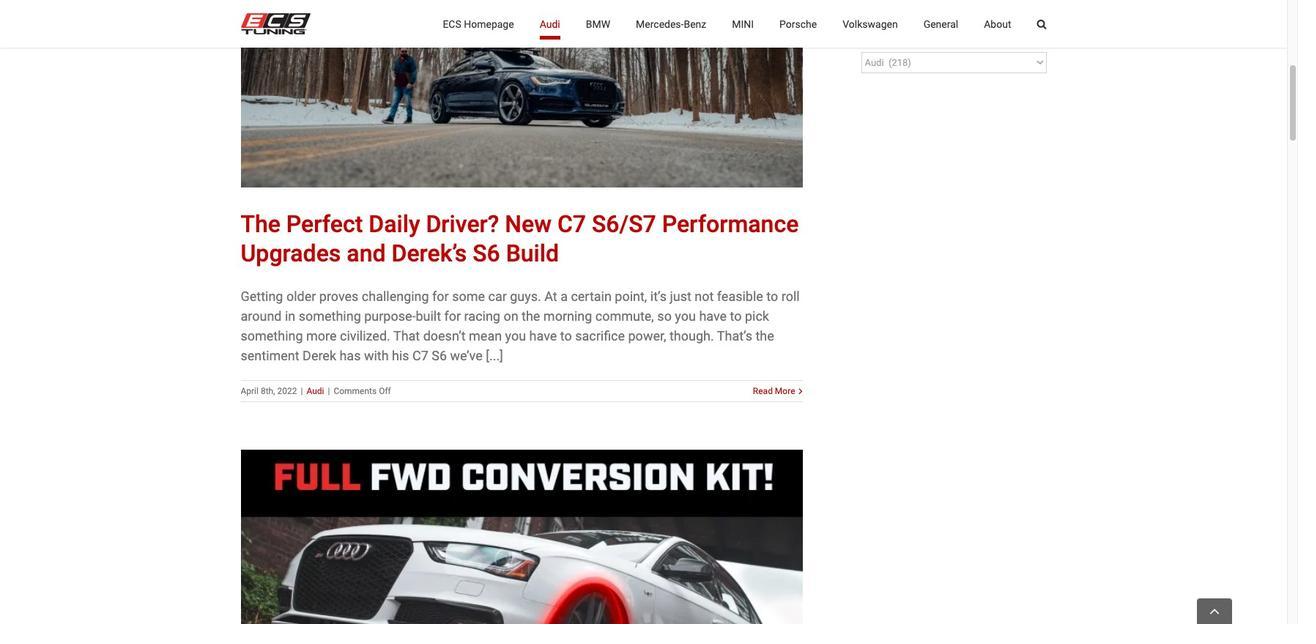 Task type: locate. For each thing, give the bounding box(es) containing it.
though.
[[670, 328, 714, 343]]

s6 inside the perfect daily driver? new c7 s6/s7 performance upgrades and derek's s6 build
[[473, 239, 500, 267]]

pick
[[745, 308, 770, 324]]

to
[[767, 289, 779, 304], [730, 308, 742, 324], [560, 328, 572, 343]]

something up more on the bottom
[[299, 308, 361, 324]]

guys.
[[510, 289, 541, 304]]

racing
[[464, 308, 501, 324]]

porsche
[[780, 18, 817, 30]]

commute,
[[596, 308, 654, 324]]

the down pick
[[756, 328, 775, 343]]

just
[[670, 289, 692, 304]]

s6 down driver? at left top
[[473, 239, 500, 267]]

c7 right his
[[413, 348, 429, 363]]

mercedes-benz
[[636, 18, 707, 30]]

| left comments
[[328, 386, 330, 396]]

the
[[522, 308, 540, 324], [756, 328, 775, 343]]

| right 2022
[[301, 386, 303, 396]]

derek
[[303, 348, 336, 363]]

point,
[[615, 289, 647, 304]]

1 vertical spatial have
[[530, 328, 557, 343]]

audi link
[[540, 0, 560, 48], [307, 386, 324, 396]]

0 horizontal spatial to
[[560, 328, 572, 343]]

0 vertical spatial the
[[522, 308, 540, 324]]

upgrades
[[241, 239, 341, 267]]

morning
[[544, 308, 592, 324]]

0 vertical spatial have
[[699, 308, 727, 324]]

1 horizontal spatial to
[[730, 308, 742, 324]]

s6 down doesn't
[[432, 348, 447, 363]]

1 horizontal spatial the
[[756, 328, 775, 343]]

the perfect daily driver? new c7 s6/s7 performance upgrades and derek's s6 build image
[[241, 0, 803, 187]]

you down just
[[675, 308, 696, 324]]

audi
[[540, 18, 560, 30], [307, 386, 324, 396]]

1 horizontal spatial audi
[[540, 18, 560, 30]]

built
[[416, 308, 441, 324]]

s6
[[473, 239, 500, 267], [432, 348, 447, 363]]

c7 inside the perfect daily driver? new c7 s6/s7 performance upgrades and derek's s6 build
[[558, 210, 586, 238]]

have down not
[[699, 308, 727, 324]]

audi link right 2022
[[307, 386, 324, 396]]

a
[[561, 289, 568, 304]]

with
[[364, 348, 389, 363]]

ecs axle delete plugs and center diff delete are here! image
[[241, 450, 803, 624]]

1 horizontal spatial c7
[[558, 210, 586, 238]]

0 vertical spatial c7
[[558, 210, 586, 238]]

general link
[[924, 0, 959, 48]]

that's
[[717, 328, 753, 343]]

more
[[775, 386, 796, 396]]

for up doesn't
[[445, 308, 461, 324]]

1 vertical spatial to
[[730, 308, 742, 324]]

doesn't
[[423, 328, 466, 343]]

1 vertical spatial the
[[756, 328, 775, 343]]

2 horizontal spatial to
[[767, 289, 779, 304]]

0 horizontal spatial audi link
[[307, 386, 324, 396]]

perfect
[[286, 210, 363, 238]]

around
[[241, 308, 282, 324]]

1 vertical spatial you
[[505, 328, 526, 343]]

proves
[[319, 289, 359, 304]]

and
[[347, 239, 386, 267]]

homepage
[[464, 18, 514, 30]]

derek's
[[392, 239, 467, 267]]

audi right 2022
[[307, 386, 324, 396]]

car
[[488, 289, 507, 304]]

to down the morning
[[560, 328, 572, 343]]

at
[[545, 289, 558, 304]]

for up built
[[432, 289, 449, 304]]

the
[[241, 210, 281, 238]]

0 vertical spatial audi link
[[540, 0, 560, 48]]

|
[[301, 386, 303, 396], [328, 386, 330, 396]]

bmw
[[586, 18, 611, 30]]

0 horizontal spatial have
[[530, 328, 557, 343]]

we've
[[450, 348, 483, 363]]

1 vertical spatial s6
[[432, 348, 447, 363]]

have
[[699, 308, 727, 324], [530, 328, 557, 343]]

something up sentiment
[[241, 328, 303, 343]]

mercedes-
[[636, 18, 684, 30]]

have down the morning
[[530, 328, 557, 343]]

1 horizontal spatial |
[[328, 386, 330, 396]]

about
[[984, 18, 1012, 30]]

comments
[[334, 386, 377, 396]]

more
[[306, 328, 337, 343]]

1 vertical spatial audi
[[307, 386, 324, 396]]

volkswagen link
[[843, 0, 898, 48]]

0 horizontal spatial you
[[505, 328, 526, 343]]

0 horizontal spatial c7
[[413, 348, 429, 363]]

that
[[393, 328, 420, 343]]

0 horizontal spatial the
[[522, 308, 540, 324]]

1 horizontal spatial s6
[[473, 239, 500, 267]]

s6 inside getting older proves challenging for some car guys. at a certain point, it's just not feasible to roll around in something purpose-built for racing on the morning commute, so you have to pick something more civilized. that doesn't mean you have to sacrifice power, though. that's the sentiment derek has with his c7 s6 we've [...]
[[432, 348, 447, 363]]

to left roll at the right top
[[767, 289, 779, 304]]

1 vertical spatial something
[[241, 328, 303, 343]]

0 vertical spatial to
[[767, 289, 779, 304]]

so
[[658, 308, 672, 324]]

[...]
[[486, 348, 503, 363]]

the right on
[[522, 308, 540, 324]]

8th,
[[261, 386, 275, 396]]

april 8th, 2022 | audi | comments off
[[241, 386, 391, 396]]

0 vertical spatial s6
[[473, 239, 500, 267]]

1 horizontal spatial audi link
[[540, 0, 560, 48]]

1 vertical spatial c7
[[413, 348, 429, 363]]

for
[[432, 289, 449, 304], [445, 308, 461, 324]]

april
[[241, 386, 259, 396]]

you down on
[[505, 328, 526, 343]]

something
[[299, 308, 361, 324], [241, 328, 303, 343]]

c7
[[558, 210, 586, 238], [413, 348, 429, 363]]

c7 right new
[[558, 210, 586, 238]]

you
[[675, 308, 696, 324], [505, 328, 526, 343]]

audi left the bmw link
[[540, 18, 560, 30]]

it's
[[651, 289, 667, 304]]

0 vertical spatial you
[[675, 308, 696, 324]]

0 horizontal spatial |
[[301, 386, 303, 396]]

0 horizontal spatial s6
[[432, 348, 447, 363]]

1 vertical spatial for
[[445, 308, 461, 324]]

audi link left the bmw link
[[540, 0, 560, 48]]

to up that's
[[730, 308, 742, 324]]

roll
[[782, 289, 800, 304]]



Task type: vqa. For each thing, say whether or not it's contained in the screenshot.
first the Read from the top
no



Task type: describe. For each thing, give the bounding box(es) containing it.
ecs
[[443, 18, 462, 30]]

in
[[285, 308, 296, 324]]

bmw link
[[586, 0, 611, 48]]

mini link
[[732, 0, 754, 48]]

porsche link
[[780, 0, 817, 48]]

certain
[[571, 289, 612, 304]]

read more link
[[753, 385, 796, 398]]

ecs homepage
[[443, 18, 514, 30]]

challenging
[[362, 289, 429, 304]]

benz
[[684, 18, 707, 30]]

some
[[452, 289, 485, 304]]

2022
[[277, 386, 297, 396]]

ecs homepage link
[[443, 0, 514, 48]]

his
[[392, 348, 409, 363]]

1 horizontal spatial have
[[699, 308, 727, 324]]

purpose-
[[364, 308, 416, 324]]

getting
[[241, 289, 283, 304]]

on
[[504, 308, 519, 324]]

civilized.
[[340, 328, 390, 343]]

the perfect daily driver? new c7 s6/s7 performance upgrades and derek's s6 build
[[241, 210, 799, 267]]

mean
[[469, 328, 502, 343]]

off
[[379, 386, 391, 396]]

2 vertical spatial to
[[560, 328, 572, 343]]

0 horizontal spatial audi
[[307, 386, 324, 396]]

1 horizontal spatial you
[[675, 308, 696, 324]]

volkswagen
[[843, 18, 898, 30]]

older
[[286, 289, 316, 304]]

not
[[695, 289, 714, 304]]

0 vertical spatial for
[[432, 289, 449, 304]]

the perfect daily driver? new c7 s6/s7 performance upgrades and derek's s6 build link
[[241, 210, 799, 267]]

read
[[753, 386, 773, 396]]

mini
[[732, 18, 754, 30]]

1 | from the left
[[301, 386, 303, 396]]

sentiment
[[241, 348, 299, 363]]

s6/s7
[[592, 210, 656, 238]]

performance
[[662, 210, 799, 238]]

power,
[[628, 328, 667, 343]]

driver?
[[426, 210, 499, 238]]

ecs tuning logo image
[[241, 13, 310, 34]]

general
[[924, 18, 959, 30]]

has
[[340, 348, 361, 363]]

0 vertical spatial something
[[299, 308, 361, 324]]

getting older proves challenging for some car guys. at a certain point, it's just not feasible to roll around in something purpose-built for racing on the morning commute, so you have to pick something more civilized. that doesn't mean you have to sacrifice power, though. that's the sentiment derek has with his c7 s6 we've [...]
[[241, 289, 800, 363]]

sacrifice
[[575, 328, 625, 343]]

build
[[506, 239, 559, 267]]

feasible
[[717, 289, 764, 304]]

new
[[505, 210, 552, 238]]

read more
[[753, 386, 796, 396]]

about link
[[984, 0, 1012, 48]]

0 vertical spatial audi
[[540, 18, 560, 30]]

daily
[[369, 210, 420, 238]]

1 vertical spatial audi link
[[307, 386, 324, 396]]

mercedes-benz link
[[636, 0, 707, 48]]

2 | from the left
[[328, 386, 330, 396]]

c7 inside getting older proves challenging for some car guys. at a certain point, it's just not feasible to roll around in something purpose-built for racing on the morning commute, so you have to pick something more civilized. that doesn't mean you have to sacrifice power, though. that's the sentiment derek has with his c7 s6 we've [...]
[[413, 348, 429, 363]]

categories
[[862, 26, 907, 37]]



